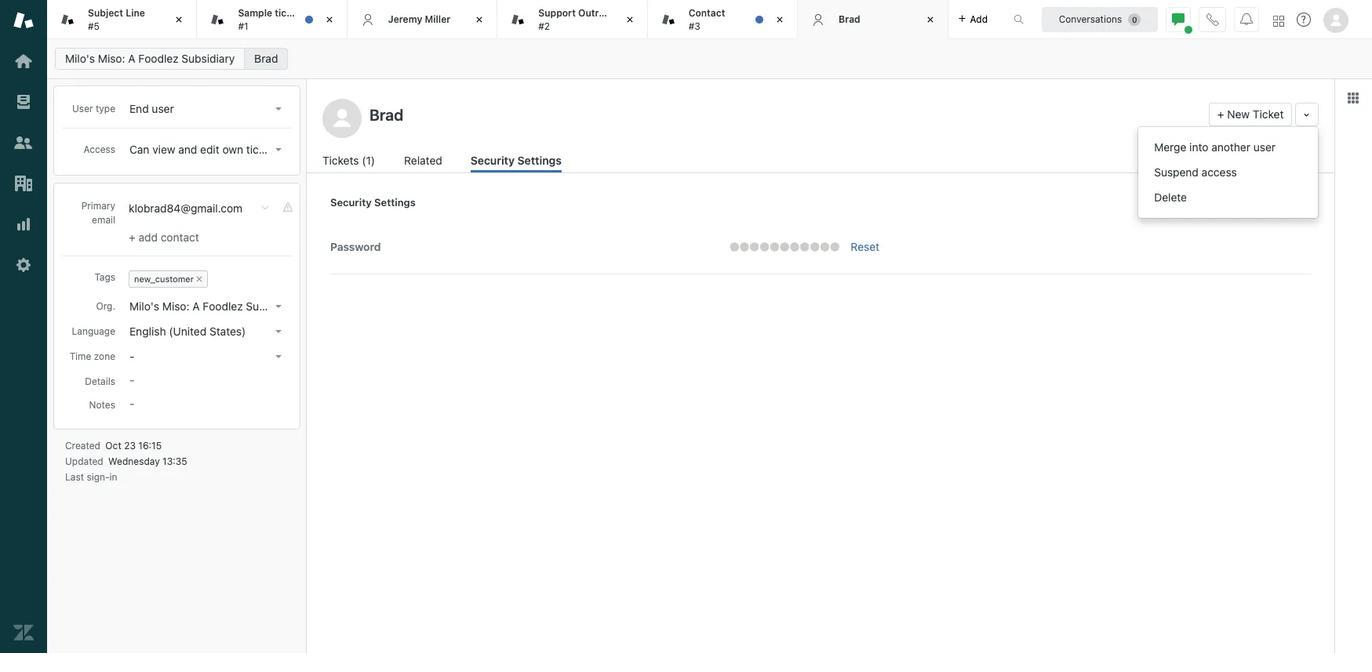 Task type: describe. For each thing, give the bounding box(es) containing it.
subsidiary inside "button"
[[246, 300, 299, 313]]

#2
[[538, 20, 550, 32]]

can view and edit own tickets only button
[[125, 139, 304, 161]]

milo's miso: a foodlez subsidiary button
[[125, 296, 299, 318]]

reset
[[851, 240, 880, 253]]

created oct 23 16:15 updated wednesday 13:35 last sign-in
[[65, 440, 187, 483]]

zendesk image
[[13, 623, 34, 643]]

tab containing contact
[[648, 0, 798, 39]]

milo's miso: a foodlez subsidiary link
[[55, 48, 245, 70]]

#3
[[689, 20, 700, 32]]

add button
[[948, 0, 997, 38]]

english (united states) button
[[125, 321, 288, 343]]

2 close image from the left
[[772, 12, 788, 27]]

outreach
[[578, 7, 621, 19]]

suspend access
[[1154, 166, 1237, 179]]

settings inside 'link'
[[517, 154, 562, 167]]

-
[[129, 350, 135, 363]]

subject
[[88, 7, 123, 19]]

user inside button
[[152, 102, 174, 115]]

new
[[1227, 107, 1250, 121]]

security settings link
[[471, 152, 562, 173]]

states)
[[209, 325, 246, 338]]

#1 tab
[[197, 0, 347, 39]]

close image for tab containing subject line
[[171, 12, 187, 27]]

merge into another user
[[1154, 140, 1276, 154]]

jeremy miller tab
[[347, 0, 498, 39]]

ticket
[[1253, 107, 1284, 121]]

tab containing subject line
[[47, 0, 197, 39]]

jeremy miller
[[388, 13, 451, 25]]

own
[[222, 143, 243, 156]]

user
[[72, 103, 93, 115]]

apps image
[[1347, 92, 1360, 104]]

suspend
[[1154, 166, 1199, 179]]

into
[[1190, 140, 1209, 154]]

related link
[[404, 152, 444, 173]]

english (united states)
[[129, 325, 246, 338]]

new_customer link
[[134, 274, 194, 284]]

delete
[[1154, 191, 1187, 204]]

can view and edit own tickets only
[[129, 143, 304, 156]]

conversations button
[[1042, 7, 1158, 32]]

+ for + add contact
[[129, 231, 135, 244]]

jeremy
[[388, 13, 422, 25]]

+ new ticket
[[1218, 107, 1284, 121]]

contact
[[689, 7, 725, 19]]

end user
[[129, 102, 174, 115]]

miller
[[425, 13, 451, 25]]

get help image
[[1297, 13, 1311, 27]]

admin image
[[13, 255, 34, 275]]

add inside dropdown button
[[970, 13, 988, 25]]

13:35
[[162, 456, 187, 468]]

0 horizontal spatial security settings
[[330, 196, 416, 209]]

milo's miso: a foodlez subsidiary inside secondary element
[[65, 52, 235, 65]]

wednesday
[[108, 456, 160, 468]]

new_customer menu
[[126, 268, 287, 291]]

access
[[1202, 166, 1237, 179]]

suspend access link
[[1139, 160, 1318, 185]]

+ add contact
[[129, 231, 199, 244]]

1 close image from the left
[[622, 12, 638, 27]]

support
[[538, 7, 576, 19]]

customers image
[[13, 133, 34, 153]]

line
[[126, 7, 145, 19]]

view
[[152, 143, 175, 156]]

access
[[84, 144, 115, 155]]

zendesk products image
[[1273, 15, 1284, 26]]

edit
[[200, 143, 219, 156]]

zendesk support image
[[13, 10, 34, 31]]

another
[[1212, 140, 1251, 154]]

english
[[129, 325, 166, 338]]

(1)
[[362, 154, 375, 167]]

#5
[[88, 20, 100, 32]]

close image for brad tab
[[922, 12, 938, 27]]

(united
[[169, 325, 206, 338]]

●●●●●●●●●●●
[[729, 240, 840, 253]]

contact #3
[[689, 7, 725, 32]]

arrow down image for view
[[275, 148, 282, 151]]

user type
[[72, 103, 115, 115]]

milo's miso: a foodlez subsidiary inside "button"
[[129, 300, 299, 313]]

get started image
[[13, 51, 34, 71]]

end user button
[[125, 98, 288, 120]]

related
[[404, 154, 442, 167]]

details
[[85, 376, 115, 388]]



Task type: vqa. For each thing, say whether or not it's contained in the screenshot.
the ●●●●●●●●●●●
yes



Task type: locate. For each thing, give the bounding box(es) containing it.
can
[[129, 143, 149, 156]]

views image
[[13, 92, 34, 112]]

1 vertical spatial arrow down image
[[275, 148, 282, 151]]

new_customer
[[134, 274, 194, 284]]

close image left jeremy
[[322, 12, 337, 27]]

reporting image
[[13, 214, 34, 235]]

+ left "contact" at top
[[129, 231, 135, 244]]

1 horizontal spatial brad
[[839, 13, 860, 25]]

+ left the new
[[1218, 107, 1224, 121]]

tickets
[[322, 154, 359, 167]]

secondary element
[[47, 43, 1372, 75]]

0 vertical spatial arrow down image
[[275, 107, 282, 111]]

0 vertical spatial milo's
[[65, 52, 95, 65]]

conversations
[[1059, 13, 1122, 25]]

updated
[[65, 456, 103, 468]]

0 horizontal spatial add
[[138, 231, 158, 244]]

23
[[124, 440, 136, 452]]

0 horizontal spatial subsidiary
[[182, 52, 235, 65]]

foodlez
[[138, 52, 179, 65], [203, 300, 243, 313]]

klobrad84@gmail.com
[[129, 202, 243, 215]]

2 tab from the left
[[498, 0, 648, 39]]

arrow down image for user
[[275, 107, 282, 111]]

0 horizontal spatial security
[[330, 196, 372, 209]]

in
[[110, 472, 117, 483]]

tab
[[47, 0, 197, 39], [498, 0, 648, 39], [648, 0, 798, 39]]

created
[[65, 440, 100, 452]]

0 vertical spatial foodlez
[[138, 52, 179, 65]]

a down subject line #5
[[128, 52, 135, 65]]

arrow down image inside the "end user" button
[[275, 107, 282, 111]]

arrow down image right states)
[[275, 330, 282, 333]]

1 arrow down image from the top
[[275, 107, 282, 111]]

a up the (united
[[193, 300, 200, 313]]

- button
[[125, 346, 288, 368]]

tickets (1)
[[322, 154, 375, 167]]

0 vertical spatial subsidiary
[[182, 52, 235, 65]]

●●●●●●●●●●● reset
[[729, 240, 880, 253]]

None field
[[126, 291, 136, 308]]

1 close image from the left
[[171, 12, 187, 27]]

1 horizontal spatial user
[[1254, 140, 1276, 154]]

0 horizontal spatial close image
[[622, 12, 638, 27]]

tags
[[94, 271, 115, 283]]

settings
[[517, 154, 562, 167], [374, 196, 416, 209]]

subsidiary inside secondary element
[[182, 52, 235, 65]]

arrow down image up the english (united states) button
[[275, 305, 282, 308]]

milo's miso: a foodlez subsidiary down line
[[65, 52, 235, 65]]

arrow down image for milo's miso: a foodlez subsidiary
[[275, 305, 282, 308]]

organizations image
[[13, 173, 34, 194]]

brad
[[839, 13, 860, 25], [254, 52, 278, 65]]

password
[[330, 241, 381, 253]]

1 horizontal spatial subsidiary
[[246, 300, 299, 313]]

merge
[[1154, 140, 1187, 154]]

add
[[970, 13, 988, 25], [138, 231, 158, 244]]

user
[[152, 102, 174, 115], [1254, 140, 1276, 154]]

security inside 'link'
[[471, 154, 515, 167]]

subsidiary
[[182, 52, 235, 65], [246, 300, 299, 313]]

close image left add dropdown button
[[922, 12, 938, 27]]

only
[[283, 143, 304, 156]]

+
[[1218, 107, 1224, 121], [129, 231, 135, 244]]

0 horizontal spatial miso:
[[98, 52, 125, 65]]

1 vertical spatial miso:
[[162, 300, 190, 313]]

arrow down image
[[275, 305, 282, 308], [275, 330, 282, 333]]

arrow down image inside can view and edit own tickets only button
[[275, 148, 282, 151]]

miso: inside "button"
[[162, 300, 190, 313]]

and
[[178, 143, 197, 156]]

2 vertical spatial arrow down image
[[275, 355, 282, 359]]

arrow down image up tickets
[[275, 107, 282, 111]]

close image right contact #3
[[772, 12, 788, 27]]

+ inside button
[[1218, 107, 1224, 121]]

milo's miso: a foodlez subsidiary up the english (united states) button
[[129, 300, 299, 313]]

miso:
[[98, 52, 125, 65], [162, 300, 190, 313]]

1 vertical spatial subsidiary
[[246, 300, 299, 313]]

sign-
[[87, 472, 110, 483]]

foodlez up states)
[[203, 300, 243, 313]]

0 vertical spatial user
[[152, 102, 174, 115]]

1 vertical spatial security settings
[[330, 196, 416, 209]]

1 horizontal spatial add
[[970, 13, 988, 25]]

subject line #5
[[88, 7, 145, 32]]

reset link
[[851, 240, 880, 253]]

2 arrow down image from the top
[[275, 148, 282, 151]]

tabs tab list
[[47, 0, 997, 39]]

1 horizontal spatial settings
[[517, 154, 562, 167]]

3 arrow down image from the top
[[275, 355, 282, 359]]

1 horizontal spatial miso:
[[162, 300, 190, 313]]

contact
[[161, 231, 199, 244]]

1 vertical spatial foodlez
[[203, 300, 243, 313]]

foodlez up end user
[[138, 52, 179, 65]]

1 horizontal spatial foodlez
[[203, 300, 243, 313]]

arrow down image
[[275, 107, 282, 111], [275, 148, 282, 151], [275, 355, 282, 359]]

arrow down image down the english (united states) button
[[275, 355, 282, 359]]

security settings
[[471, 154, 562, 167], [330, 196, 416, 209]]

org.
[[96, 300, 115, 312]]

arrow down image left the only
[[275, 148, 282, 151]]

notifications image
[[1240, 13, 1253, 25]]

subsidiary up the "end user" button
[[182, 52, 235, 65]]

1 horizontal spatial milo's
[[129, 300, 159, 313]]

zone
[[94, 351, 115, 362]]

merge into another user link
[[1139, 135, 1318, 160]]

1 vertical spatial add
[[138, 231, 158, 244]]

arrow down image inside '-' button
[[275, 355, 282, 359]]

milo's inside secondary element
[[65, 52, 95, 65]]

close image
[[622, 12, 638, 27], [772, 12, 788, 27]]

1 vertical spatial milo's miso: a foodlez subsidiary
[[129, 300, 299, 313]]

3 tab from the left
[[648, 0, 798, 39]]

1 vertical spatial arrow down image
[[275, 330, 282, 333]]

close image inside tab
[[171, 12, 187, 27]]

delete link
[[1139, 185, 1318, 210]]

a
[[128, 52, 135, 65], [193, 300, 200, 313]]

0 horizontal spatial milo's
[[65, 52, 95, 65]]

close image right line
[[171, 12, 187, 27]]

close image inside jeremy miller tab
[[472, 12, 487, 27]]

close image right outreach
[[622, 12, 638, 27]]

brad inside brad tab
[[839, 13, 860, 25]]

time
[[70, 351, 91, 362]]

0 vertical spatial a
[[128, 52, 135, 65]]

support outreach #2
[[538, 7, 621, 32]]

0 horizontal spatial +
[[129, 231, 135, 244]]

a inside "button"
[[193, 300, 200, 313]]

arrow down image inside milo's miso: a foodlez subsidiary "button"
[[275, 305, 282, 308]]

primary
[[81, 200, 115, 212]]

1 horizontal spatial security settings
[[471, 154, 562, 167]]

1 vertical spatial settings
[[374, 196, 416, 209]]

user down ticket
[[1254, 140, 1276, 154]]

milo's down #5
[[65, 52, 95, 65]]

1 horizontal spatial +
[[1218, 107, 1224, 121]]

0 vertical spatial add
[[970, 13, 988, 25]]

4 close image from the left
[[922, 12, 938, 27]]

miso: up english (united states)
[[162, 300, 190, 313]]

1 vertical spatial +
[[129, 231, 135, 244]]

None text field
[[365, 103, 1203, 126]]

0 horizontal spatial foodlez
[[138, 52, 179, 65]]

last
[[65, 472, 84, 483]]

1 vertical spatial milo's
[[129, 300, 159, 313]]

milo's inside "button"
[[129, 300, 159, 313]]

brad link
[[244, 48, 288, 70]]

close image inside brad tab
[[922, 12, 938, 27]]

16:15
[[138, 440, 162, 452]]

0 vertical spatial miso:
[[98, 52, 125, 65]]

1 arrow down image from the top
[[275, 305, 282, 308]]

user right end on the top
[[152, 102, 174, 115]]

close image right miller
[[472, 12, 487, 27]]

2 close image from the left
[[322, 12, 337, 27]]

milo's miso: a foodlez subsidiary
[[65, 52, 235, 65], [129, 300, 299, 313]]

security right related link
[[471, 154, 515, 167]]

arrow down image inside the english (united states) button
[[275, 330, 282, 333]]

1 vertical spatial brad
[[254, 52, 278, 65]]

foodlez inside "button"
[[203, 300, 243, 313]]

1 horizontal spatial close image
[[772, 12, 788, 27]]

tab containing support outreach
[[498, 0, 648, 39]]

notes
[[89, 399, 115, 411]]

email
[[92, 214, 115, 226]]

miso: down #5
[[98, 52, 125, 65]]

0 horizontal spatial user
[[152, 102, 174, 115]]

user inside "link"
[[1254, 140, 1276, 154]]

foodlez inside secondary element
[[138, 52, 179, 65]]

0 vertical spatial brad
[[839, 13, 860, 25]]

#1
[[238, 20, 248, 32]]

+ new ticket button
[[1209, 103, 1293, 126]]

0 vertical spatial settings
[[517, 154, 562, 167]]

arrow down image for english (united states)
[[275, 330, 282, 333]]

0 horizontal spatial a
[[128, 52, 135, 65]]

2 arrow down image from the top
[[275, 330, 282, 333]]

milo's up english
[[129, 300, 159, 313]]

close image for jeremy miller tab
[[472, 12, 487, 27]]

1 horizontal spatial security
[[471, 154, 515, 167]]

type
[[96, 103, 115, 115]]

brad inside "brad" link
[[254, 52, 278, 65]]

security down tickets (1) link on the top left of page
[[330, 196, 372, 209]]

close image inside #1 tab
[[322, 12, 337, 27]]

1 vertical spatial user
[[1254, 140, 1276, 154]]

0 horizontal spatial settings
[[374, 196, 416, 209]]

oct
[[105, 440, 121, 452]]

0 vertical spatial arrow down image
[[275, 305, 282, 308]]

tickets (1) link
[[322, 152, 378, 173]]

0 vertical spatial milo's miso: a foodlez subsidiary
[[65, 52, 235, 65]]

close image
[[171, 12, 187, 27], [322, 12, 337, 27], [472, 12, 487, 27], [922, 12, 938, 27]]

+ for + new ticket
[[1218, 107, 1224, 121]]

time zone
[[70, 351, 115, 362]]

0 horizontal spatial brad
[[254, 52, 278, 65]]

0 vertical spatial +
[[1218, 107, 1224, 121]]

milo's
[[65, 52, 95, 65], [129, 300, 159, 313]]

button displays agent's chat status as online. image
[[1172, 13, 1185, 25]]

primary email
[[81, 200, 115, 226]]

1 tab from the left
[[47, 0, 197, 39]]

0 vertical spatial security
[[471, 154, 515, 167]]

1 vertical spatial security
[[330, 196, 372, 209]]

end
[[129, 102, 149, 115]]

miso: inside secondary element
[[98, 52, 125, 65]]

brad tab
[[798, 0, 948, 39]]

main element
[[0, 0, 47, 654]]

language
[[72, 326, 115, 337]]

1 vertical spatial a
[[193, 300, 200, 313]]

3 close image from the left
[[472, 12, 487, 27]]

tickets
[[246, 143, 280, 156]]

1 horizontal spatial a
[[193, 300, 200, 313]]

subsidiary up the english (united states) button
[[246, 300, 299, 313]]

0 vertical spatial security settings
[[471, 154, 562, 167]]



